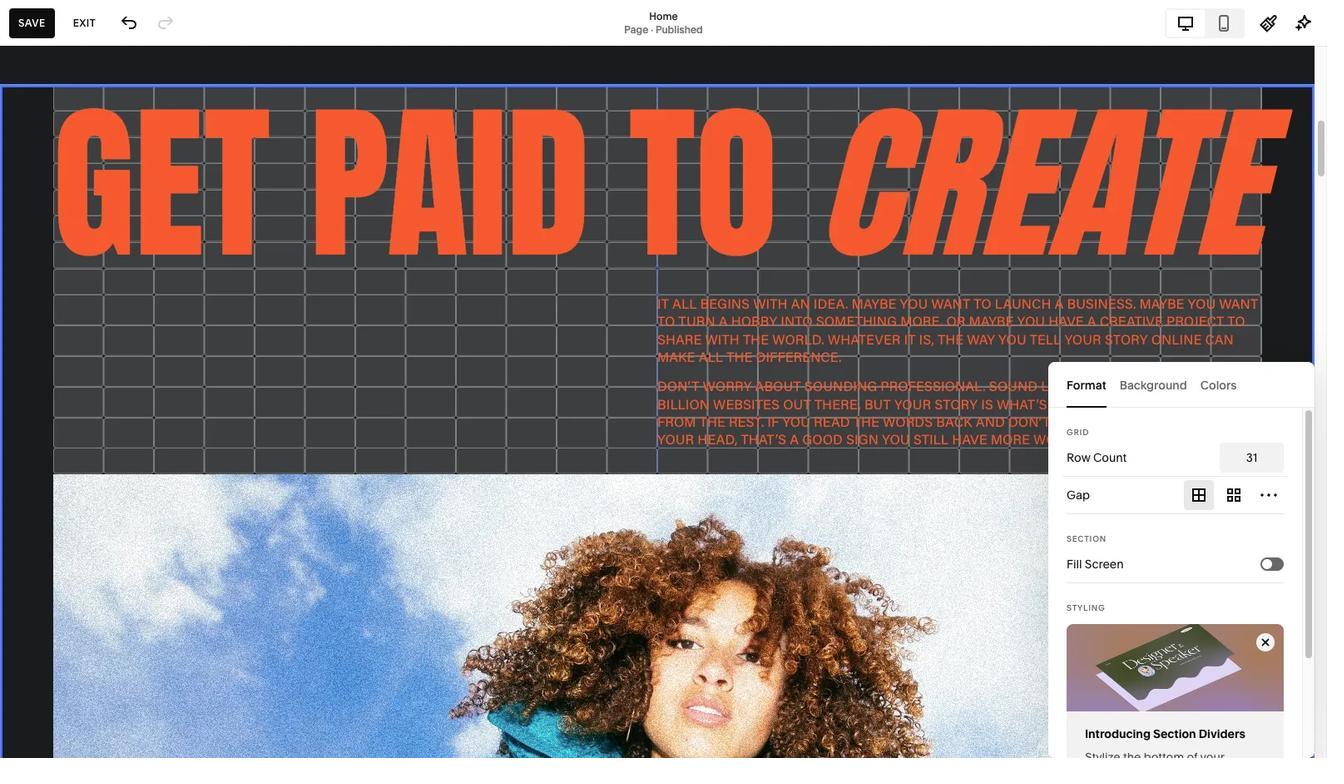 Task type: vqa. For each thing, say whether or not it's contained in the screenshot.
Analytics link
yes



Task type: locate. For each thing, give the bounding box(es) containing it.
count
[[1094, 450, 1127, 465]]

row count
[[1067, 450, 1127, 465]]

section up fill screen
[[1067, 535, 1107, 544]]

1 vertical spatial section
[[1154, 727, 1197, 742]]

grid
[[1067, 428, 1090, 437]]

library
[[67, 587, 111, 604]]

gap
[[1067, 488, 1091, 503]]

screen
[[1086, 557, 1124, 572]]

home page · published
[[625, 10, 703, 35]]

fill screen
[[1067, 557, 1124, 572]]

james
[[66, 702, 97, 714]]

1 horizontal spatial section
[[1154, 727, 1197, 742]]

website link
[[27, 102, 185, 122]]

exit button
[[64, 8, 105, 38]]

scheduling link
[[27, 252, 185, 272]]

asset
[[27, 587, 63, 604]]

tab list
[[1167, 10, 1244, 36], [1067, 362, 1297, 408]]

james.peterson1902@gmail.com
[[66, 715, 219, 727]]

tab list containing format
[[1067, 362, 1297, 408]]

0 vertical spatial section
[[1067, 535, 1107, 544]]

save
[[18, 16, 46, 29]]

format
[[1067, 378, 1107, 393]]

selling
[[27, 133, 71, 150]]

option group
[[1181, 477, 1285, 514]]

settings link
[[27, 617, 185, 637]]

settings
[[27, 617, 80, 634]]

0 horizontal spatial section
[[1067, 535, 1107, 544]]

set row and column gap into zero image
[[1181, 477, 1218, 514]]

section left "dividers"
[[1154, 727, 1197, 742]]

None checkbox
[[1263, 560, 1273, 569]]

1 vertical spatial tab list
[[1067, 362, 1297, 408]]

section divider promotional video image
[[1067, 624, 1285, 712]]

colors button
[[1201, 362, 1238, 408]]

exit
[[73, 16, 96, 29]]

section
[[1067, 535, 1107, 544], [1154, 727, 1197, 742]]

help
[[27, 647, 57, 664]]

dividers
[[1200, 727, 1246, 742]]

contacts
[[27, 193, 85, 210]]

colors
[[1201, 378, 1238, 393]]



Task type: describe. For each thing, give the bounding box(es) containing it.
Row Count number field
[[1221, 443, 1285, 473]]

introducing
[[1086, 727, 1151, 742]]

row
[[1067, 450, 1091, 465]]

home
[[650, 10, 678, 22]]

scheduling
[[27, 253, 99, 270]]

format button
[[1067, 362, 1107, 408]]

page
[[625, 23, 649, 35]]

analytics link
[[27, 222, 185, 242]]

help link
[[27, 647, 57, 665]]

asset library
[[27, 587, 111, 604]]

save button
[[9, 8, 55, 38]]

fill
[[1067, 557, 1083, 572]]

marketing link
[[27, 162, 185, 182]]

published
[[656, 23, 703, 35]]

website
[[27, 103, 79, 120]]

selling link
[[27, 132, 185, 152]]

analytics
[[27, 223, 86, 240]]

introducing section dividers
[[1086, 727, 1246, 742]]

contacts link
[[27, 192, 185, 212]]

styling
[[1067, 604, 1106, 613]]

asset library link
[[27, 587, 185, 607]]

background
[[1120, 378, 1188, 393]]

james peterson james.peterson1902@gmail.com
[[66, 702, 219, 727]]

·
[[651, 23, 654, 35]]

peterson
[[100, 702, 142, 714]]

background button
[[1120, 362, 1188, 408]]

marketing
[[27, 163, 92, 180]]

0 vertical spatial tab list
[[1167, 10, 1244, 36]]



